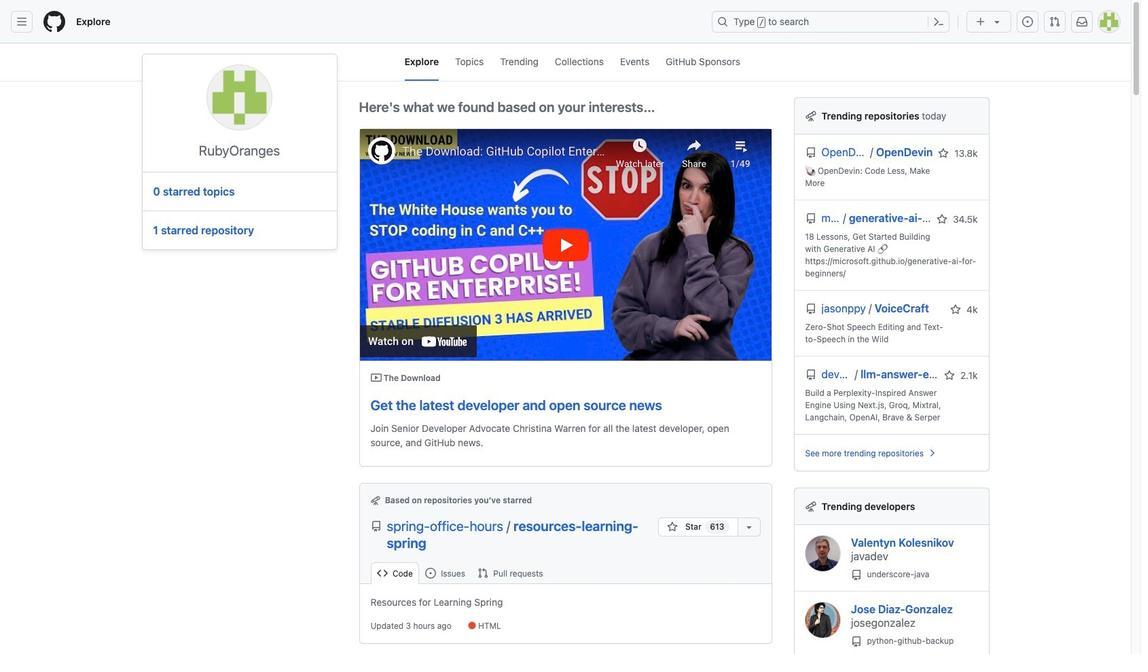 Task type: locate. For each thing, give the bounding box(es) containing it.
git pull request image
[[478, 568, 489, 579]]

homepage image
[[43, 11, 65, 33]]

star image for the middle repo image
[[937, 214, 948, 225]]

these results are generated by github computers image
[[806, 111, 817, 122], [806, 502, 817, 512]]

issue opened image for git pull request icon
[[1023, 16, 1034, 27]]

2 these results are generated by github computers image from the top
[[806, 502, 817, 512]]

1 these results are generated by github computers element from the top
[[806, 109, 817, 123]]

triangle down image
[[992, 16, 1003, 27]]

0 vertical spatial issue opened image
[[1023, 16, 1034, 27]]

1 vertical spatial star image
[[937, 214, 948, 225]]

0 vertical spatial these results are generated by github computers element
[[806, 109, 817, 123]]

issue opened image right code image
[[425, 568, 436, 579]]

1 these results are generated by github computers image from the top
[[806, 111, 817, 122]]

1 horizontal spatial issue opened image
[[1023, 16, 1034, 27]]

issue opened image left git pull request icon
[[1023, 16, 1034, 27]]

1 vertical spatial star image
[[667, 522, 678, 533]]

these results are generated by github computers element
[[806, 109, 817, 123], [806, 499, 817, 514]]

git pull request image
[[1050, 16, 1061, 27]]

1 vertical spatial these results are generated by github computers image
[[806, 502, 817, 512]]

this recommendation was generated by github computers image
[[371, 496, 380, 506]]

@javadev image
[[806, 536, 841, 571]]

1 vertical spatial issue opened image
[[425, 568, 436, 579]]

star image
[[951, 304, 962, 315], [667, 522, 678, 533]]

0 vertical spatial star image
[[939, 148, 950, 159]]

1 horizontal spatial star image
[[951, 304, 962, 315]]

video image
[[371, 372, 382, 383]]

star image
[[939, 148, 950, 159], [937, 214, 948, 225], [945, 370, 956, 381]]

1 vertical spatial repo image
[[806, 213, 817, 224]]

1 vertical spatial these results are generated by github computers element
[[806, 499, 817, 514]]

0 vertical spatial these results are generated by github computers image
[[806, 111, 817, 122]]

repo image
[[806, 147, 817, 158], [806, 213, 817, 224], [371, 521, 382, 532]]

repo image
[[806, 304, 817, 315], [806, 370, 817, 381], [852, 570, 862, 581], [852, 637, 862, 648]]

issue opened image
[[1023, 16, 1034, 27], [425, 568, 436, 579]]

0 horizontal spatial issue opened image
[[425, 568, 436, 579]]



Task type: describe. For each thing, give the bounding box(es) containing it.
@josegonzalez image
[[806, 603, 841, 638]]

@rubyoranges image
[[207, 65, 272, 130]]

0 vertical spatial repo image
[[806, 147, 817, 158]]

command palette image
[[934, 16, 945, 27]]

star image for topmost repo image
[[939, 148, 950, 159]]

plus image
[[976, 16, 987, 27]]

2 these results are generated by github computers element from the top
[[806, 499, 817, 514]]

notifications image
[[1077, 16, 1088, 27]]

chevron right image
[[927, 448, 938, 459]]

2 vertical spatial repo image
[[371, 521, 382, 532]]

this recommendation was generated by github computers element
[[371, 495, 385, 506]]

2 vertical spatial star image
[[945, 370, 956, 381]]

add this repository to a list image
[[744, 522, 755, 533]]

0 horizontal spatial star image
[[667, 522, 678, 533]]

issue opened image for git pull request image
[[425, 568, 436, 579]]

code image
[[377, 568, 388, 579]]

0 vertical spatial star image
[[951, 304, 962, 315]]

613 users starred this repository element
[[706, 520, 730, 534]]



Task type: vqa. For each thing, say whether or not it's contained in the screenshot.
first These results are generated by GitHub computers element from the bottom
yes



